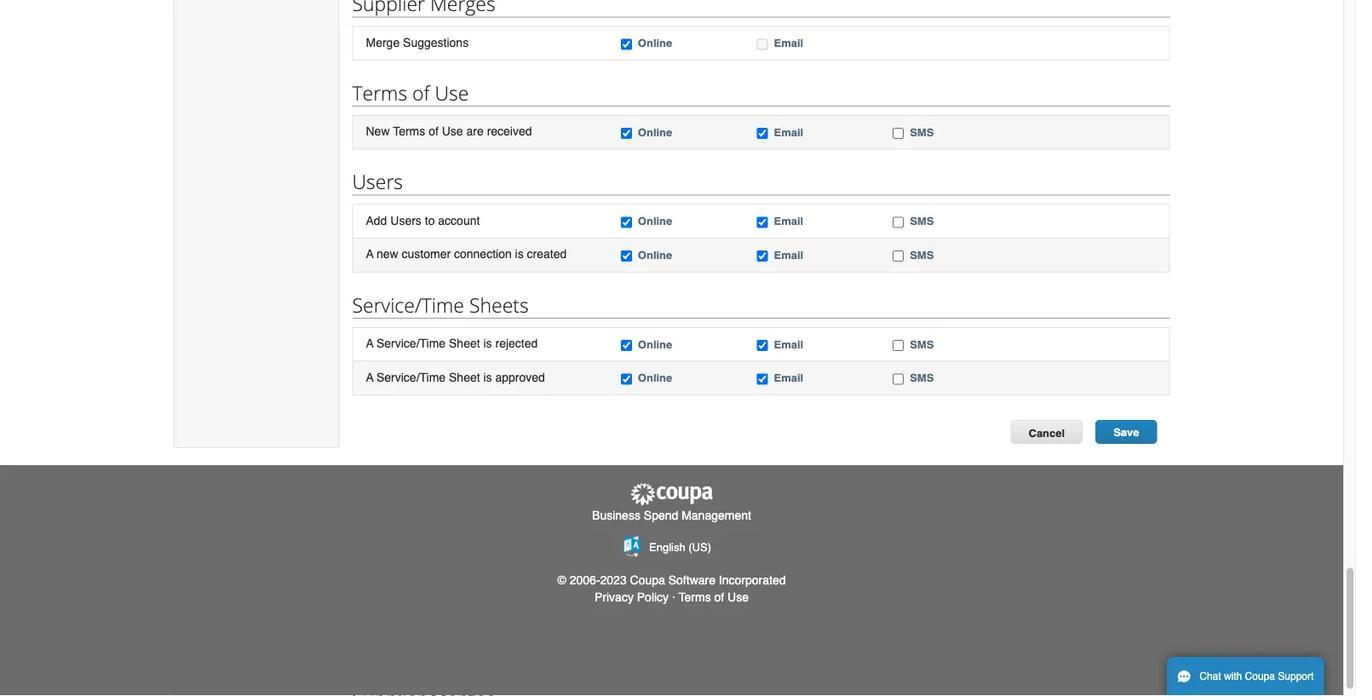 Task type: locate. For each thing, give the bounding box(es) containing it.
terms right new
[[393, 124, 425, 138]]

1 online from the top
[[638, 37, 673, 49]]

a for a new customer connection is created
[[366, 247, 374, 261]]

service/time sheets
[[352, 291, 529, 318]]

of up 'new terms of use are received'
[[413, 79, 430, 106]]

service/time down a service/time sheet is rejected
[[377, 370, 446, 384]]

2 email from the top
[[774, 126, 804, 139]]

3 a from the top
[[366, 370, 374, 384]]

1 vertical spatial of
[[429, 124, 439, 138]]

software
[[669, 573, 716, 587]]

sheet down a service/time sheet is rejected
[[449, 370, 480, 384]]

2 vertical spatial a
[[366, 370, 374, 384]]

support
[[1279, 671, 1314, 683]]

0 vertical spatial service/time
[[352, 291, 464, 318]]

sheets
[[469, 291, 529, 318]]

5 sms from the top
[[910, 371, 934, 384]]

users up "add"
[[352, 168, 403, 195]]

6 online from the top
[[638, 371, 673, 384]]

with
[[1225, 671, 1243, 683]]

add
[[366, 214, 387, 227]]

of down software
[[715, 590, 725, 604]]

users left to
[[391, 214, 422, 227]]

sheet
[[449, 336, 480, 350], [449, 370, 480, 384]]

online
[[638, 37, 673, 49], [638, 126, 673, 139], [638, 215, 673, 228], [638, 249, 673, 261], [638, 338, 673, 351], [638, 371, 673, 384]]

are
[[467, 124, 484, 138]]

terms of use down software
[[679, 590, 749, 604]]

4 sms from the top
[[910, 338, 934, 351]]

1 vertical spatial coupa
[[1246, 671, 1276, 683]]

1 vertical spatial users
[[391, 214, 422, 227]]

is left rejected
[[484, 336, 492, 350]]

1 vertical spatial is
[[484, 336, 492, 350]]

0 vertical spatial a
[[366, 247, 374, 261]]

sms for are
[[910, 126, 934, 139]]

of
[[413, 79, 430, 106], [429, 124, 439, 138], [715, 590, 725, 604]]

1 vertical spatial use
[[442, 124, 463, 138]]

of left are
[[429, 124, 439, 138]]

merge suggestions
[[366, 35, 469, 49]]

1 a from the top
[[366, 247, 374, 261]]

3 sms from the top
[[910, 249, 934, 261]]

2 vertical spatial terms
[[679, 590, 711, 604]]

service/time down customer
[[352, 291, 464, 318]]

5 online from the top
[[638, 338, 673, 351]]

spend
[[644, 508, 679, 522]]

online for merge suggestions
[[638, 37, 673, 49]]

4 email from the top
[[774, 249, 804, 261]]

terms of use up new
[[352, 79, 469, 106]]

account
[[438, 214, 480, 227]]

email for rejected
[[774, 338, 804, 351]]

coupa inside button
[[1246, 671, 1276, 683]]

1 horizontal spatial coupa
[[1246, 671, 1276, 683]]

coupa supplier portal image
[[629, 482, 715, 506]]

a
[[366, 247, 374, 261], [366, 336, 374, 350], [366, 370, 374, 384]]

created
[[527, 247, 567, 261]]

service/time for a service/time sheet is approved
[[377, 370, 446, 384]]

is for rejected
[[484, 336, 492, 350]]

1 horizontal spatial terms of use
[[679, 590, 749, 604]]

0 vertical spatial coupa
[[630, 573, 665, 587]]

is left approved
[[484, 370, 492, 384]]

coupa up 'policy'
[[630, 573, 665, 587]]

1 email from the top
[[774, 37, 804, 49]]

1 sheet from the top
[[449, 336, 480, 350]]

new terms of use are received
[[366, 124, 532, 138]]

email
[[774, 37, 804, 49], [774, 126, 804, 139], [774, 215, 804, 228], [774, 249, 804, 261], [774, 338, 804, 351], [774, 371, 804, 384]]

2 vertical spatial is
[[484, 370, 492, 384]]

0 vertical spatial sheet
[[449, 336, 480, 350]]

sheet up a service/time sheet is approved
[[449, 336, 480, 350]]

1 vertical spatial terms of use
[[679, 590, 749, 604]]

coupa
[[630, 573, 665, 587], [1246, 671, 1276, 683]]

2 sheet from the top
[[449, 370, 480, 384]]

use left are
[[442, 124, 463, 138]]

(us)
[[689, 541, 712, 554]]

a for a service/time sheet is rejected
[[366, 336, 374, 350]]

terms up new
[[352, 79, 407, 106]]

a new customer connection is created
[[366, 247, 567, 261]]

policy
[[637, 590, 669, 604]]

a for a service/time sheet is approved
[[366, 370, 374, 384]]

2 vertical spatial use
[[728, 590, 749, 604]]

2006-
[[570, 573, 600, 587]]

merge
[[366, 35, 400, 49]]

service/time down "service/time sheets"
[[377, 336, 446, 350]]

1 vertical spatial service/time
[[377, 336, 446, 350]]

None checkbox
[[621, 39, 632, 50], [621, 128, 632, 139], [757, 128, 768, 139], [621, 217, 632, 228], [757, 217, 768, 228], [893, 217, 904, 228], [621, 251, 632, 262], [757, 251, 768, 262], [621, 340, 632, 351], [757, 340, 768, 351], [893, 340, 904, 351], [621, 374, 632, 385], [757, 374, 768, 385], [621, 39, 632, 50], [621, 128, 632, 139], [757, 128, 768, 139], [621, 217, 632, 228], [757, 217, 768, 228], [893, 217, 904, 228], [621, 251, 632, 262], [757, 251, 768, 262], [621, 340, 632, 351], [757, 340, 768, 351], [893, 340, 904, 351], [621, 374, 632, 385], [757, 374, 768, 385]]

sheet for rejected
[[449, 336, 480, 350]]

None checkbox
[[757, 39, 768, 50], [893, 128, 904, 139], [893, 251, 904, 262], [893, 374, 904, 385], [757, 39, 768, 50], [893, 128, 904, 139], [893, 251, 904, 262], [893, 374, 904, 385]]

terms
[[352, 79, 407, 106], [393, 124, 425, 138], [679, 590, 711, 604]]

business
[[592, 508, 641, 522]]

a service/time sheet is approved
[[366, 370, 545, 384]]

use
[[435, 79, 469, 106], [442, 124, 463, 138], [728, 590, 749, 604]]

1 vertical spatial sheet
[[449, 370, 480, 384]]

online for add users to account
[[638, 215, 673, 228]]

terms of use
[[352, 79, 469, 106], [679, 590, 749, 604]]

users
[[352, 168, 403, 195], [391, 214, 422, 227]]

is
[[515, 247, 524, 261], [484, 336, 492, 350], [484, 370, 492, 384]]

approved
[[496, 370, 545, 384]]

©
[[558, 573, 567, 587]]

0 vertical spatial of
[[413, 79, 430, 106]]

use down incorporated
[[728, 590, 749, 604]]

chat with coupa support button
[[1168, 657, 1325, 696]]

3 online from the top
[[638, 215, 673, 228]]

0 vertical spatial terms of use
[[352, 79, 469, 106]]

coupa right with
[[1246, 671, 1276, 683]]

2023
[[600, 573, 627, 587]]

is left created
[[515, 247, 524, 261]]

add users to account
[[366, 214, 480, 227]]

service/time
[[352, 291, 464, 318], [377, 336, 446, 350], [377, 370, 446, 384]]

6 email from the top
[[774, 371, 804, 384]]

use up 'new terms of use are received'
[[435, 79, 469, 106]]

terms down software
[[679, 590, 711, 604]]

1 vertical spatial a
[[366, 336, 374, 350]]

1 sms from the top
[[910, 126, 934, 139]]

sms for approved
[[910, 371, 934, 384]]

2 a from the top
[[366, 336, 374, 350]]

email for is
[[774, 249, 804, 261]]

rejected
[[496, 336, 538, 350]]

2 vertical spatial of
[[715, 590, 725, 604]]

sms for is
[[910, 249, 934, 261]]

suggestions
[[403, 35, 469, 49]]

sms
[[910, 126, 934, 139], [910, 215, 934, 228], [910, 249, 934, 261], [910, 338, 934, 351], [910, 371, 934, 384]]

2 vertical spatial service/time
[[377, 370, 446, 384]]

2 online from the top
[[638, 126, 673, 139]]

5 email from the top
[[774, 338, 804, 351]]

4 online from the top
[[638, 249, 673, 261]]



Task type: vqa. For each thing, say whether or not it's contained in the screenshot.
the additional information icon
no



Task type: describe. For each thing, give the bounding box(es) containing it.
a service/time sheet is rejected
[[366, 336, 538, 350]]

new
[[366, 124, 390, 138]]

customer
[[402, 247, 451, 261]]

© 2006-2023 coupa software incorporated
[[558, 573, 786, 587]]

0 horizontal spatial coupa
[[630, 573, 665, 587]]

online for a service/time sheet is rejected
[[638, 338, 673, 351]]

chat
[[1200, 671, 1222, 683]]

management
[[682, 508, 752, 522]]

english
[[649, 541, 686, 554]]

email for are
[[774, 126, 804, 139]]

0 horizontal spatial terms of use
[[352, 79, 469, 106]]

online for a service/time sheet is approved
[[638, 371, 673, 384]]

2 sms from the top
[[910, 215, 934, 228]]

connection
[[454, 247, 512, 261]]

0 vertical spatial terms
[[352, 79, 407, 106]]

is for approved
[[484, 370, 492, 384]]

chat with coupa support
[[1200, 671, 1314, 683]]

english (us)
[[649, 541, 712, 554]]

0 vertical spatial use
[[435, 79, 469, 106]]

sheet for approved
[[449, 370, 480, 384]]

sms for rejected
[[910, 338, 934, 351]]

cancel link
[[1011, 420, 1083, 444]]

incorporated
[[719, 573, 786, 587]]

terms of use link
[[679, 590, 749, 604]]

0 vertical spatial users
[[352, 168, 403, 195]]

service/time for a service/time sheet is rejected
[[377, 336, 446, 350]]

cancel
[[1029, 426, 1065, 439]]

privacy policy link
[[595, 590, 669, 604]]

save
[[1114, 426, 1140, 439]]

save button
[[1096, 420, 1158, 444]]

business spend management
[[592, 508, 752, 522]]

0 vertical spatial is
[[515, 247, 524, 261]]

email for approved
[[774, 371, 804, 384]]

3 email from the top
[[774, 215, 804, 228]]

online for a new customer connection is created
[[638, 249, 673, 261]]

online for new terms of use are received
[[638, 126, 673, 139]]

privacy policy
[[595, 590, 669, 604]]

received
[[487, 124, 532, 138]]

to
[[425, 214, 435, 227]]

privacy
[[595, 590, 634, 604]]

1 vertical spatial terms
[[393, 124, 425, 138]]

new
[[377, 247, 399, 261]]



